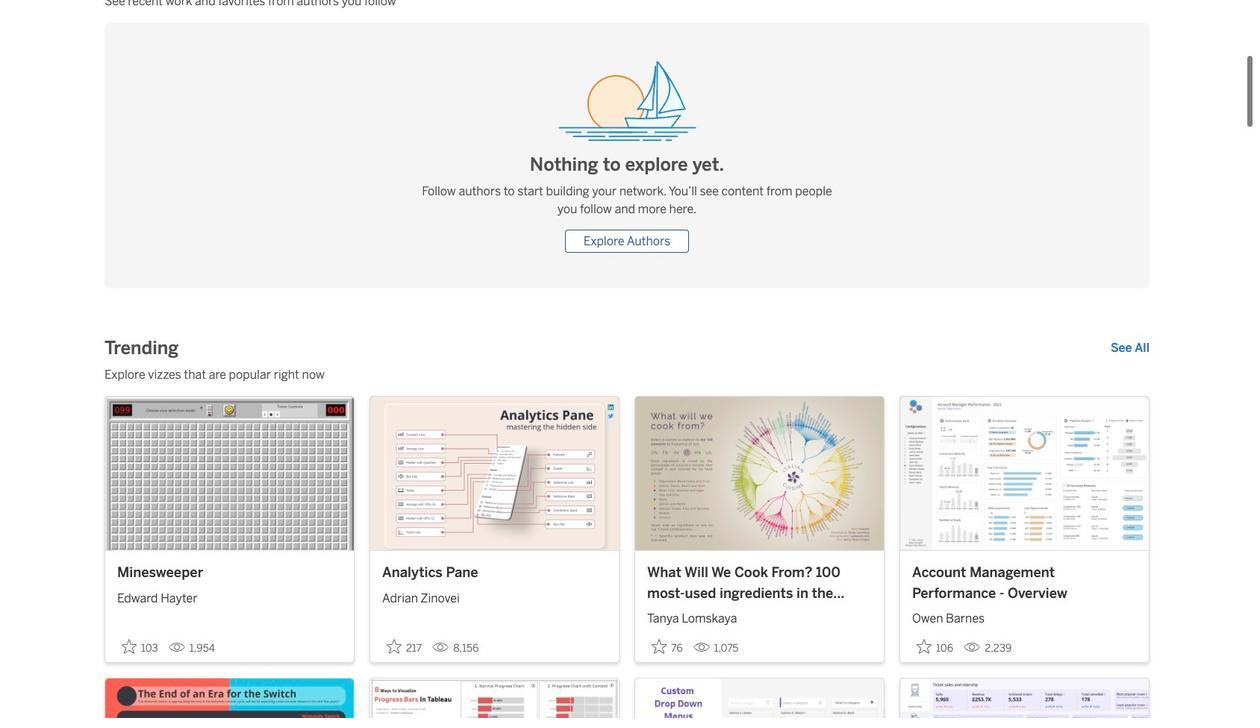 Task type: locate. For each thing, give the bounding box(es) containing it.
1 add favorite button from the left
[[117, 636, 163, 660]]

add favorite image for first add favorite button from the left
[[122, 640, 137, 655]]

workbook thumbnail image for second add favorite button from the right
[[635, 397, 884, 551]]

2 add favorite button from the left
[[382, 636, 426, 660]]

2 add favorite image from the left
[[652, 640, 667, 655]]

0 horizontal spatial add favorite image
[[122, 640, 137, 655]]

3 add favorite image from the left
[[917, 640, 932, 655]]

1 workbook thumbnail image from the left
[[105, 397, 354, 551]]

2 workbook thumbnail image from the left
[[370, 397, 619, 551]]

Add Favorite button
[[117, 636, 163, 660], [382, 636, 426, 660], [647, 636, 687, 660], [912, 636, 958, 660]]

trending heading
[[105, 337, 179, 361]]

1 add favorite image from the left
[[122, 640, 137, 655]]

4 workbook thumbnail image from the left
[[900, 397, 1149, 551]]

1 horizontal spatial add favorite image
[[652, 640, 667, 655]]

add favorite image for fourth add favorite button
[[917, 640, 932, 655]]

workbook thumbnail image
[[105, 397, 354, 551], [370, 397, 619, 551], [635, 397, 884, 551], [900, 397, 1149, 551]]

add favorite image
[[122, 640, 137, 655], [652, 640, 667, 655], [917, 640, 932, 655]]

workbook thumbnail image for third add favorite button from right
[[370, 397, 619, 551]]

2 horizontal spatial add favorite image
[[917, 640, 932, 655]]

3 workbook thumbnail image from the left
[[635, 397, 884, 551]]

workbook thumbnail image for first add favorite button from the left
[[105, 397, 354, 551]]

see recent work and favorites from authors you follow element
[[105, 0, 1150, 10]]



Task type: describe. For each thing, give the bounding box(es) containing it.
4 add favorite button from the left
[[912, 636, 958, 660]]

3 add favorite button from the left
[[647, 636, 687, 660]]

add favorite image for second add favorite button from the right
[[652, 640, 667, 655]]

add favorite image
[[387, 640, 402, 655]]

workbook thumbnail image for fourth add favorite button
[[900, 397, 1149, 551]]

explore vizzes that are popular right now element
[[105, 367, 1150, 385]]

see all trending element
[[1111, 340, 1150, 358]]



Task type: vqa. For each thing, say whether or not it's contained in the screenshot.
Felipe Sebben
no



